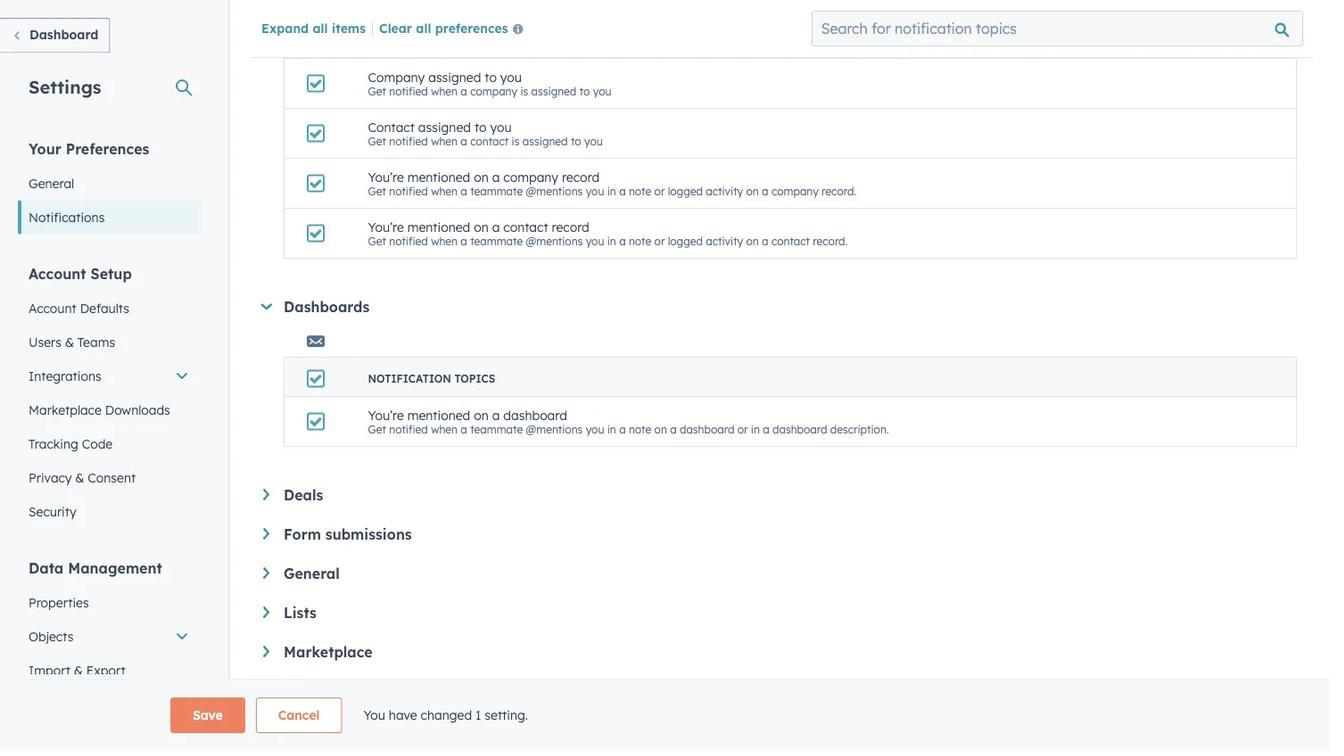 Task type: describe. For each thing, give the bounding box(es) containing it.
mentioned for company
[[408, 169, 471, 185]]

downloads
[[105, 402, 170, 418]]

@mentions for company
[[526, 185, 583, 198]]

account for account setup
[[29, 265, 86, 282]]

have
[[389, 708, 417, 723]]

integrations
[[29, 368, 101, 384]]

when inside you're mentioned on a dashboard get notified when a teammate @mentions you in a note on a dashboard or in a dashboard description.
[[431, 423, 458, 436]]

Search for notification topics search field
[[812, 11, 1304, 46]]

contact inside contact assigned to you get notified when a contact is assigned to you
[[470, 135, 509, 148]]

clear all preferences
[[379, 20, 508, 35]]

1 topics from the top
[[455, 34, 496, 47]]

general inside your preferences element
[[29, 175, 74, 191]]

general link
[[18, 166, 200, 200]]

notified inside you're mentioned on a dashboard get notified when a teammate @mentions you in a note on a dashboard or in a dashboard description.
[[389, 423, 428, 436]]

you inside you're mentioned on a dashboard get notified when a teammate @mentions you in a note on a dashboard or in a dashboard description.
[[586, 423, 605, 436]]

you inside you're mentioned on a company record get notified when a teammate @mentions you in a note or logged activity on a company record.
[[586, 185, 605, 198]]

or inside you're mentioned on a dashboard get notified when a teammate @mentions you in a note on a dashboard or in a dashboard description.
[[738, 423, 748, 436]]

description.
[[831, 423, 889, 436]]

privacy
[[29, 470, 72, 486]]

expand
[[261, 20, 309, 35]]

code
[[82, 436, 113, 452]]

contact
[[368, 119, 415, 135]]

security
[[29, 504, 76, 519]]

2 notification from the top
[[368, 372, 452, 386]]

import & export
[[29, 663, 125, 678]]

0 horizontal spatial dashboard
[[504, 407, 568, 423]]

submissions
[[326, 526, 412, 544]]

notified inside company assigned to you get notified when a company is assigned to you
[[389, 85, 428, 98]]

data
[[29, 559, 64, 577]]

1 notification topics from the top
[[368, 34, 496, 47]]

cancel
[[278, 708, 320, 723]]

privacy & consent
[[29, 470, 136, 486]]

privacy & consent link
[[18, 461, 200, 495]]

record. for you're mentioned on a contact record
[[813, 235, 848, 248]]

lists button
[[263, 604, 1298, 622]]

dashboard
[[29, 27, 98, 42]]

get inside you're mentioned on a company record get notified when a teammate @mentions you in a note or logged activity on a company record.
[[368, 185, 386, 198]]

or for you're mentioned on a company record
[[655, 185, 665, 198]]

data management
[[29, 559, 162, 577]]

your preferences element
[[18, 139, 200, 234]]

you
[[364, 708, 386, 723]]

record for you're mentioned on a contact record
[[552, 219, 590, 235]]

2 notification topics from the top
[[368, 372, 496, 386]]

account defaults link
[[18, 291, 200, 325]]

& for export
[[74, 663, 83, 678]]

deals button
[[263, 486, 1298, 504]]

integrations button
[[18, 359, 200, 393]]

get inside contact assigned to you get notified when a contact is assigned to you
[[368, 135, 386, 148]]

2 topics from the top
[[455, 372, 496, 386]]

form submissions
[[284, 526, 412, 544]]

notifications
[[29, 209, 105, 225]]

data management element
[[18, 558, 200, 722]]

tracking
[[29, 436, 78, 452]]

users
[[29, 334, 62, 350]]

you're mentioned on a contact record get notified when a teammate @mentions you in a note or logged activity on a contact record.
[[368, 219, 848, 248]]

save
[[193, 708, 223, 723]]

tracking code link
[[18, 427, 200, 461]]

consent
[[88, 470, 136, 486]]

assigned up contact assigned to you get notified when a contact is assigned to you
[[532, 85, 577, 98]]

all for expand
[[313, 20, 328, 35]]

when inside you're mentioned on a company record get notified when a teammate @mentions you in a note or logged activity on a company record.
[[431, 185, 458, 198]]

teams
[[78, 334, 115, 350]]

a inside contact assigned to you get notified when a contact is assigned to you
[[461, 135, 467, 148]]

users & teams link
[[18, 325, 200, 359]]

caret image for marketplace
[[263, 646, 270, 658]]

your
[[29, 140, 61, 158]]

account for account defaults
[[29, 300, 77, 316]]

setting.
[[485, 708, 528, 723]]

you have changed 1 setting.
[[364, 708, 528, 723]]

import
[[29, 663, 70, 678]]

assigned down clear all preferences button
[[429, 69, 481, 85]]

notified inside contact assigned to you get notified when a contact is assigned to you
[[389, 135, 428, 148]]

preferences
[[435, 20, 508, 35]]

marketplace button
[[263, 643, 1298, 661]]

import & export link
[[18, 654, 200, 688]]

logged for you're mentioned on a contact record
[[668, 235, 703, 248]]

settings
[[29, 75, 101, 98]]

users & teams
[[29, 334, 115, 350]]

or for you're mentioned on a contact record
[[655, 235, 665, 248]]

your preferences
[[29, 140, 149, 158]]

management
[[68, 559, 162, 577]]

note for you're mentioned on a contact record
[[629, 235, 652, 248]]

activity for you're mentioned on a contact record
[[706, 235, 744, 248]]

notifications link
[[18, 200, 200, 234]]

record. for you're mentioned on a company record
[[822, 185, 857, 198]]

properties link
[[18, 586, 200, 620]]

assigned up you're mentioned on a company record get notified when a teammate @mentions you in a note or logged activity on a company record.
[[523, 135, 568, 148]]

logged for you're mentioned on a company record
[[668, 185, 703, 198]]

deals
[[284, 486, 323, 504]]

get inside you're mentioned on a dashboard get notified when a teammate @mentions you in a note on a dashboard or in a dashboard description.
[[368, 423, 386, 436]]

objects
[[29, 629, 74, 644]]

items
[[332, 20, 366, 35]]

marketplace for marketplace
[[284, 643, 373, 661]]

notified inside you're mentioned on a company record get notified when a teammate @mentions you in a note or logged activity on a company record.
[[389, 185, 428, 198]]

teammate for contact
[[470, 235, 523, 248]]

dashboards button
[[260, 298, 1298, 316]]

you inside you're mentioned on a contact record get notified when a teammate @mentions you in a note or logged activity on a contact record.
[[586, 235, 605, 248]]



Task type: vqa. For each thing, say whether or not it's contained in the screenshot.
Interactive chart image in the right of the page
no



Task type: locate. For each thing, give the bounding box(es) containing it.
1 logged from the top
[[668, 185, 703, 198]]

1 activity from the top
[[706, 185, 744, 198]]

dashboards
[[284, 298, 370, 316]]

you're for you're mentioned on a dashboard
[[368, 407, 404, 423]]

company assigned to you get notified when a company is assigned to you
[[368, 69, 612, 98]]

1 vertical spatial activity
[[706, 235, 744, 248]]

0 vertical spatial notification topics
[[368, 34, 496, 47]]

1 note from the top
[[629, 185, 652, 198]]

caret image inside form submissions dropdown button
[[263, 528, 270, 540]]

lists
[[284, 604, 317, 622]]

2 teammate from the top
[[470, 235, 523, 248]]

record inside you're mentioned on a company record get notified when a teammate @mentions you in a note or logged activity on a company record.
[[562, 169, 600, 185]]

0 vertical spatial topics
[[455, 34, 496, 47]]

form
[[284, 526, 321, 544]]

0 vertical spatial mentioned
[[408, 169, 471, 185]]

0 vertical spatial or
[[655, 185, 665, 198]]

1 vertical spatial general
[[284, 565, 340, 583]]

cancel button
[[256, 698, 342, 734]]

1 vertical spatial caret image
[[263, 646, 270, 658]]

or down you're mentioned on a company record get notified when a teammate @mentions you in a note or logged activity on a company record.
[[655, 235, 665, 248]]

1 vertical spatial mentioned
[[408, 219, 471, 235]]

get inside company assigned to you get notified when a company is assigned to you
[[368, 85, 386, 98]]

expand all items button
[[261, 20, 366, 35]]

& for consent
[[75, 470, 84, 486]]

2 vertical spatial or
[[738, 423, 748, 436]]

logged
[[668, 185, 703, 198], [668, 235, 703, 248]]

2 notified from the top
[[389, 135, 428, 148]]

0 vertical spatial marketplace
[[29, 402, 102, 418]]

note for you're mentioned on a company record
[[629, 185, 652, 198]]

general down form
[[284, 565, 340, 583]]

all
[[313, 20, 328, 35], [416, 20, 431, 35]]

0 vertical spatial is
[[521, 85, 529, 98]]

save button
[[170, 698, 245, 734]]

to
[[485, 69, 497, 85], [580, 85, 590, 98], [475, 119, 487, 135], [571, 135, 582, 148]]

0 vertical spatial activity
[[706, 185, 744, 198]]

1 you're from the top
[[368, 169, 404, 185]]

mentioned inside you're mentioned on a contact record get notified when a teammate @mentions you in a note or logged activity on a contact record.
[[408, 219, 471, 235]]

mentioned inside you're mentioned on a company record get notified when a teammate @mentions you in a note or logged activity on a company record.
[[408, 169, 471, 185]]

0 horizontal spatial general
[[29, 175, 74, 191]]

2 vertical spatial teammate
[[470, 423, 523, 436]]

form submissions button
[[263, 526, 1298, 544]]

general button
[[263, 565, 1298, 583]]

1 vertical spatial is
[[512, 135, 520, 148]]

2 logged from the top
[[668, 235, 703, 248]]

you're inside you're mentioned on a dashboard get notified when a teammate @mentions you in a note on a dashboard or in a dashboard description.
[[368, 407, 404, 423]]

1 @mentions from the top
[[526, 185, 583, 198]]

when inside company assigned to you get notified when a company is assigned to you
[[431, 85, 458, 98]]

caret image inside the deals "dropdown button"
[[263, 489, 270, 501]]

is for contact assigned to you
[[512, 135, 520, 148]]

clear
[[379, 20, 412, 35]]

when
[[431, 85, 458, 98], [431, 135, 458, 148], [431, 185, 458, 198], [431, 235, 458, 248], [431, 423, 458, 436]]

1 vertical spatial notification topics
[[368, 372, 496, 386]]

1 vertical spatial or
[[655, 235, 665, 248]]

on
[[474, 169, 489, 185], [747, 185, 759, 198], [474, 219, 489, 235], [747, 235, 759, 248], [474, 407, 489, 423], [655, 423, 667, 436]]

you're mentioned on a dashboard get notified when a teammate @mentions you in a note on a dashboard or in a dashboard description.
[[368, 407, 889, 436]]

4 get from the top
[[368, 235, 386, 248]]

objects button
[[18, 620, 200, 654]]

1 vertical spatial record
[[552, 219, 590, 235]]

changed
[[421, 708, 472, 723]]

is down company assigned to you get notified when a company is assigned to you at the top left
[[512, 135, 520, 148]]

marketplace down lists
[[284, 643, 373, 661]]

preferences
[[66, 140, 149, 158]]

marketplace
[[29, 402, 102, 418], [284, 643, 373, 661]]

general
[[29, 175, 74, 191], [284, 565, 340, 583]]

activity inside you're mentioned on a contact record get notified when a teammate @mentions you in a note or logged activity on a contact record.
[[706, 235, 744, 248]]

0 vertical spatial teammate
[[470, 185, 523, 198]]

marketplace for marketplace downloads
[[29, 402, 102, 418]]

1 notification from the top
[[368, 34, 452, 47]]

mentioned for dashboard
[[408, 407, 471, 423]]

dashboard link
[[0, 18, 110, 53]]

account up 'account defaults'
[[29, 265, 86, 282]]

2 get from the top
[[368, 135, 386, 148]]

mentioned inside you're mentioned on a dashboard get notified when a teammate @mentions you in a note on a dashboard or in a dashboard description.
[[408, 407, 471, 423]]

teammate inside you're mentioned on a contact record get notified when a teammate @mentions you in a note or logged activity on a contact record.
[[470, 235, 523, 248]]

0 vertical spatial account
[[29, 265, 86, 282]]

0 vertical spatial notification
[[368, 34, 452, 47]]

1 vertical spatial &
[[75, 470, 84, 486]]

2 @mentions from the top
[[526, 235, 583, 248]]

dashboard
[[504, 407, 568, 423], [680, 423, 735, 436], [773, 423, 828, 436]]

or inside you're mentioned on a company record get notified when a teammate @mentions you in a note or logged activity on a company record.
[[655, 185, 665, 198]]

0 horizontal spatial is
[[512, 135, 520, 148]]

0 vertical spatial &
[[65, 334, 74, 350]]

2 vertical spatial &
[[74, 663, 83, 678]]

is up contact assigned to you get notified when a contact is assigned to you
[[521, 85, 529, 98]]

0 vertical spatial @mentions
[[526, 185, 583, 198]]

in inside you're mentioned on a company record get notified when a teammate @mentions you in a note or logged activity on a company record.
[[608, 185, 617, 198]]

mentioned
[[408, 169, 471, 185], [408, 219, 471, 235], [408, 407, 471, 423]]

2 caret image from the top
[[263, 646, 270, 658]]

@mentions for contact
[[526, 235, 583, 248]]

5 get from the top
[[368, 423, 386, 436]]

0 vertical spatial you're
[[368, 169, 404, 185]]

all left items
[[313, 20, 328, 35]]

1 when from the top
[[431, 85, 458, 98]]

topics
[[455, 34, 496, 47], [455, 372, 496, 386]]

4 notified from the top
[[389, 235, 428, 248]]

1 caret image from the top
[[263, 489, 270, 501]]

account defaults
[[29, 300, 129, 316]]

caret image inside lists dropdown button
[[263, 607, 270, 618]]

0 vertical spatial caret image
[[263, 489, 270, 501]]

you're inside you're mentioned on a contact record get notified when a teammate @mentions you in a note or logged activity on a contact record.
[[368, 219, 404, 235]]

record inside you're mentioned on a contact record get notified when a teammate @mentions you in a note or logged activity on a contact record.
[[552, 219, 590, 235]]

0 vertical spatial general
[[29, 175, 74, 191]]

activity
[[706, 185, 744, 198], [706, 235, 744, 248]]

1 mentioned from the top
[[408, 169, 471, 185]]

1 horizontal spatial dashboard
[[680, 423, 735, 436]]

0 horizontal spatial all
[[313, 20, 328, 35]]

clear all preferences button
[[379, 19, 531, 40]]

teammate for company
[[470, 185, 523, 198]]

0 vertical spatial logged
[[668, 185, 703, 198]]

0 vertical spatial record.
[[822, 185, 857, 198]]

1 vertical spatial note
[[629, 235, 652, 248]]

company
[[470, 85, 518, 98], [504, 169, 559, 185], [772, 185, 819, 198]]

caret image
[[261, 304, 272, 310], [263, 528, 270, 540], [263, 568, 270, 579], [263, 607, 270, 618]]

3 get from the top
[[368, 185, 386, 198]]

when inside you're mentioned on a contact record get notified when a teammate @mentions you in a note or logged activity on a contact record.
[[431, 235, 458, 248]]

3 @mentions from the top
[[526, 423, 583, 436]]

you
[[501, 69, 522, 85], [593, 85, 612, 98], [490, 119, 512, 135], [585, 135, 603, 148], [586, 185, 605, 198], [586, 235, 605, 248], [586, 423, 605, 436]]

record.
[[822, 185, 857, 198], [813, 235, 848, 248]]

company inside company assigned to you get notified when a company is assigned to you
[[470, 85, 518, 98]]

you're for you're mentioned on a contact record
[[368, 219, 404, 235]]

account setup
[[29, 265, 132, 282]]

@mentions inside you're mentioned on a company record get notified when a teammate @mentions you in a note or logged activity on a company record.
[[526, 185, 583, 198]]

notification topics
[[368, 34, 496, 47], [368, 372, 496, 386]]

1 vertical spatial notification
[[368, 372, 452, 386]]

or inside you're mentioned on a contact record get notified when a teammate @mentions you in a note or logged activity on a contact record.
[[655, 235, 665, 248]]

caret image for dashboards
[[261, 304, 272, 310]]

1 account from the top
[[29, 265, 86, 282]]

all for clear
[[416, 20, 431, 35]]

contact assigned to you get notified when a contact is assigned to you
[[368, 119, 603, 148]]

&
[[65, 334, 74, 350], [75, 470, 84, 486], [74, 663, 83, 678]]

caret image for deals
[[263, 489, 270, 501]]

in
[[608, 185, 617, 198], [608, 235, 617, 248], [608, 423, 617, 436], [751, 423, 760, 436]]

1 horizontal spatial marketplace
[[284, 643, 373, 661]]

logged inside you're mentioned on a company record get notified when a teammate @mentions you in a note or logged activity on a company record.
[[668, 185, 703, 198]]

3 when from the top
[[431, 185, 458, 198]]

you're inside you're mentioned on a company record get notified when a teammate @mentions you in a note or logged activity on a company record.
[[368, 169, 404, 185]]

caret image for lists
[[263, 607, 270, 618]]

5 when from the top
[[431, 423, 458, 436]]

record. inside you're mentioned on a contact record get notified when a teammate @mentions you in a note or logged activity on a contact record.
[[813, 235, 848, 248]]

account
[[29, 265, 86, 282], [29, 300, 77, 316]]

note inside you're mentioned on a dashboard get notified when a teammate @mentions you in a note on a dashboard or in a dashboard description.
[[629, 423, 652, 436]]

4 when from the top
[[431, 235, 458, 248]]

properties
[[29, 595, 89, 610]]

1 vertical spatial @mentions
[[526, 235, 583, 248]]

& left "export"
[[74, 663, 83, 678]]

2 activity from the top
[[706, 235, 744, 248]]

1 horizontal spatial is
[[521, 85, 529, 98]]

teammate inside you're mentioned on a company record get notified when a teammate @mentions you in a note or logged activity on a company record.
[[470, 185, 523, 198]]

notified inside you're mentioned on a contact record get notified when a teammate @mentions you in a note or logged activity on a contact record.
[[389, 235, 428, 248]]

account setup element
[[18, 264, 200, 529]]

record up you're mentioned on a contact record get notified when a teammate @mentions you in a note or logged activity on a contact record.
[[562, 169, 600, 185]]

marketplace inside marketplace downloads link
[[29, 402, 102, 418]]

you're
[[368, 169, 404, 185], [368, 219, 404, 235], [368, 407, 404, 423]]

@mentions inside you're mentioned on a dashboard get notified when a teammate @mentions you in a note on a dashboard or in a dashboard description.
[[526, 423, 583, 436]]

1 horizontal spatial general
[[284, 565, 340, 583]]

caret image inside dashboards dropdown button
[[261, 304, 272, 310]]

caret image left deals
[[263, 489, 270, 501]]

1 vertical spatial account
[[29, 300, 77, 316]]

1 vertical spatial teammate
[[470, 235, 523, 248]]

0 vertical spatial note
[[629, 185, 652, 198]]

& right privacy
[[75, 470, 84, 486]]

get inside you're mentioned on a contact record get notified when a teammate @mentions you in a note or logged activity on a contact record.
[[368, 235, 386, 248]]

marketplace down integrations
[[29, 402, 102, 418]]

1 vertical spatial marketplace
[[284, 643, 373, 661]]

& for teams
[[65, 334, 74, 350]]

in inside you're mentioned on a contact record get notified when a teammate @mentions you in a note or logged activity on a contact record.
[[608, 235, 617, 248]]

0 horizontal spatial marketplace
[[29, 402, 102, 418]]

caret image inside marketplace dropdown button
[[263, 646, 270, 658]]

activity for you're mentioned on a company record
[[706, 185, 744, 198]]

2 horizontal spatial dashboard
[[773, 423, 828, 436]]

notified
[[389, 85, 428, 98], [389, 135, 428, 148], [389, 185, 428, 198], [389, 235, 428, 248], [389, 423, 428, 436]]

record. inside you're mentioned on a company record get notified when a teammate @mentions you in a note or logged activity on a company record.
[[822, 185, 857, 198]]

2 note from the top
[[629, 235, 652, 248]]

5 notified from the top
[[389, 423, 428, 436]]

0 vertical spatial record
[[562, 169, 600, 185]]

a
[[461, 85, 467, 98], [461, 135, 467, 148], [492, 169, 500, 185], [461, 185, 467, 198], [619, 185, 626, 198], [762, 185, 769, 198], [492, 219, 500, 235], [461, 235, 467, 248], [619, 235, 626, 248], [762, 235, 769, 248], [492, 407, 500, 423], [461, 423, 467, 436], [619, 423, 626, 436], [670, 423, 677, 436], [763, 423, 770, 436]]

or up you're mentioned on a contact record get notified when a teammate @mentions you in a note or logged activity on a contact record.
[[655, 185, 665, 198]]

note inside you're mentioned on a company record get notified when a teammate @mentions you in a note or logged activity on a company record.
[[629, 185, 652, 198]]

caret image for form submissions
[[263, 528, 270, 540]]

1 notified from the top
[[389, 85, 428, 98]]

2 vertical spatial note
[[629, 423, 652, 436]]

record for you're mentioned on a company record
[[562, 169, 600, 185]]

2 vertical spatial you're
[[368, 407, 404, 423]]

1
[[476, 708, 481, 723]]

3 notified from the top
[[389, 185, 428, 198]]

marketplace downloads
[[29, 402, 170, 418]]

2 you're from the top
[[368, 219, 404, 235]]

account up users
[[29, 300, 77, 316]]

2 all from the left
[[416, 20, 431, 35]]

expand all items
[[261, 20, 366, 35]]

caret image for general
[[263, 568, 270, 579]]

assigned
[[429, 69, 481, 85], [532, 85, 577, 98], [418, 119, 471, 135], [523, 135, 568, 148]]

record down you're mentioned on a company record get notified when a teammate @mentions you in a note or logged activity on a company record.
[[552, 219, 590, 235]]

@mentions inside you're mentioned on a contact record get notified when a teammate @mentions you in a note or logged activity on a contact record.
[[526, 235, 583, 248]]

1 all from the left
[[313, 20, 328, 35]]

3 note from the top
[[629, 423, 652, 436]]

1 vertical spatial logged
[[668, 235, 703, 248]]

teammate inside you're mentioned on a dashboard get notified when a teammate @mentions you in a note on a dashboard or in a dashboard description.
[[470, 423, 523, 436]]

1 horizontal spatial all
[[416, 20, 431, 35]]

activity inside you're mentioned on a company record get notified when a teammate @mentions you in a note or logged activity on a company record.
[[706, 185, 744, 198]]

is inside contact assigned to you get notified when a contact is assigned to you
[[512, 135, 520, 148]]

3 you're from the top
[[368, 407, 404, 423]]

1 teammate from the top
[[470, 185, 523, 198]]

note inside you're mentioned on a contact record get notified when a teammate @mentions you in a note or logged activity on a contact record.
[[629, 235, 652, 248]]

caret image inside general dropdown button
[[263, 568, 270, 579]]

all inside button
[[416, 20, 431, 35]]

you're mentioned on a company record get notified when a teammate @mentions you in a note or logged activity on a company record.
[[368, 169, 857, 198]]

& inside the data management element
[[74, 663, 83, 678]]

3 mentioned from the top
[[408, 407, 471, 423]]

1 vertical spatial record.
[[813, 235, 848, 248]]

@mentions
[[526, 185, 583, 198], [526, 235, 583, 248], [526, 423, 583, 436]]

tracking code
[[29, 436, 113, 452]]

company
[[368, 69, 425, 85]]

or up the deals "dropdown button"
[[738, 423, 748, 436]]

export
[[86, 663, 125, 678]]

you're for you're mentioned on a company record
[[368, 169, 404, 185]]

defaults
[[80, 300, 129, 316]]

is
[[521, 85, 529, 98], [512, 135, 520, 148]]

2 vertical spatial @mentions
[[526, 423, 583, 436]]

1 get from the top
[[368, 85, 386, 98]]

mentioned for contact
[[408, 219, 471, 235]]

& right users
[[65, 334, 74, 350]]

is inside company assigned to you get notified when a company is assigned to you
[[521, 85, 529, 98]]

1 vertical spatial you're
[[368, 219, 404, 235]]

1 vertical spatial topics
[[455, 372, 496, 386]]

security link
[[18, 495, 200, 529]]

assigned right contact in the top of the page
[[418, 119, 471, 135]]

3 teammate from the top
[[470, 423, 523, 436]]

2 vertical spatial mentioned
[[408, 407, 471, 423]]

caret image up cancel button on the bottom of the page
[[263, 646, 270, 658]]

2 mentioned from the top
[[408, 219, 471, 235]]

is for company assigned to you
[[521, 85, 529, 98]]

a inside company assigned to you get notified when a company is assigned to you
[[461, 85, 467, 98]]

teammate
[[470, 185, 523, 198], [470, 235, 523, 248], [470, 423, 523, 436]]

marketplace downloads link
[[18, 393, 200, 427]]

when inside contact assigned to you get notified when a contact is assigned to you
[[431, 135, 458, 148]]

all right clear
[[416, 20, 431, 35]]

2 when from the top
[[431, 135, 458, 148]]

caret image
[[263, 489, 270, 501], [263, 646, 270, 658]]

setup
[[91, 265, 132, 282]]

record
[[562, 169, 600, 185], [552, 219, 590, 235]]

2 account from the top
[[29, 300, 77, 316]]

note
[[629, 185, 652, 198], [629, 235, 652, 248], [629, 423, 652, 436]]

contact
[[470, 135, 509, 148], [504, 219, 549, 235], [772, 235, 810, 248]]

general down 'your'
[[29, 175, 74, 191]]

logged inside you're mentioned on a contact record get notified when a teammate @mentions you in a note or logged activity on a contact record.
[[668, 235, 703, 248]]



